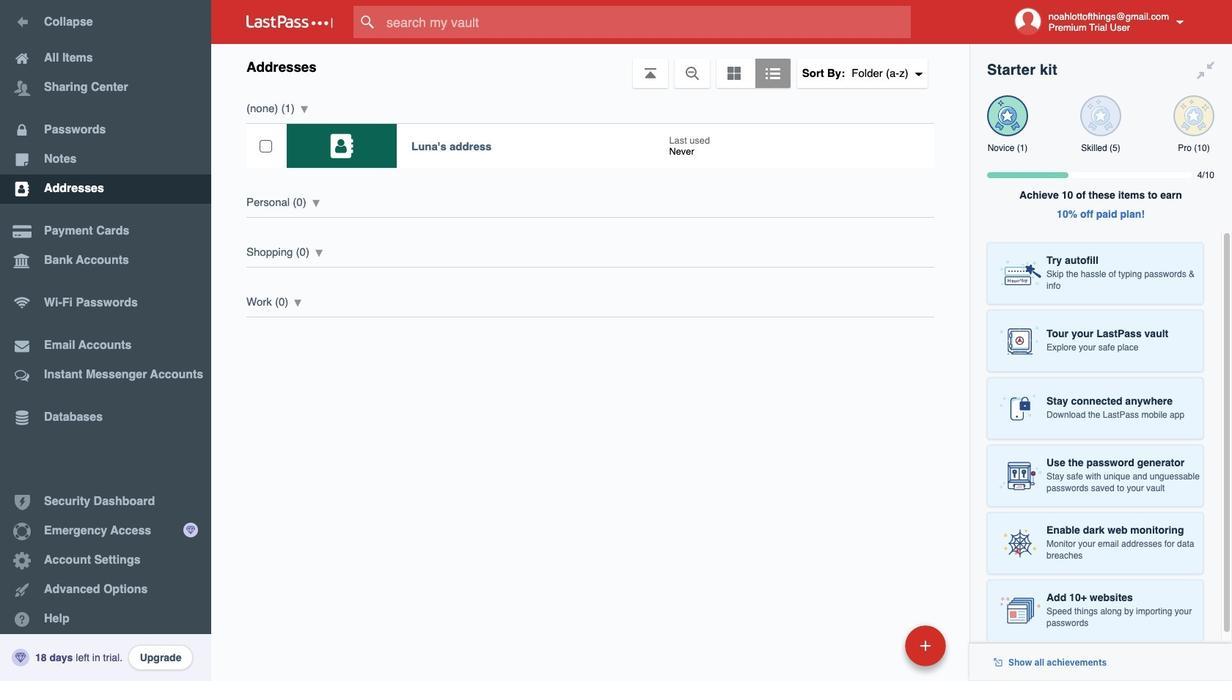 Task type: locate. For each thing, give the bounding box(es) containing it.
lastpass image
[[246, 15, 333, 29]]

new item navigation
[[804, 621, 955, 681]]

search my vault text field
[[353, 6, 939, 38]]

main navigation navigation
[[0, 0, 211, 681]]



Task type: describe. For each thing, give the bounding box(es) containing it.
Search search field
[[353, 6, 939, 38]]

new item element
[[804, 625, 951, 667]]

vault options navigation
[[211, 44, 969, 88]]



Task type: vqa. For each thing, say whether or not it's contained in the screenshot.
alert
no



